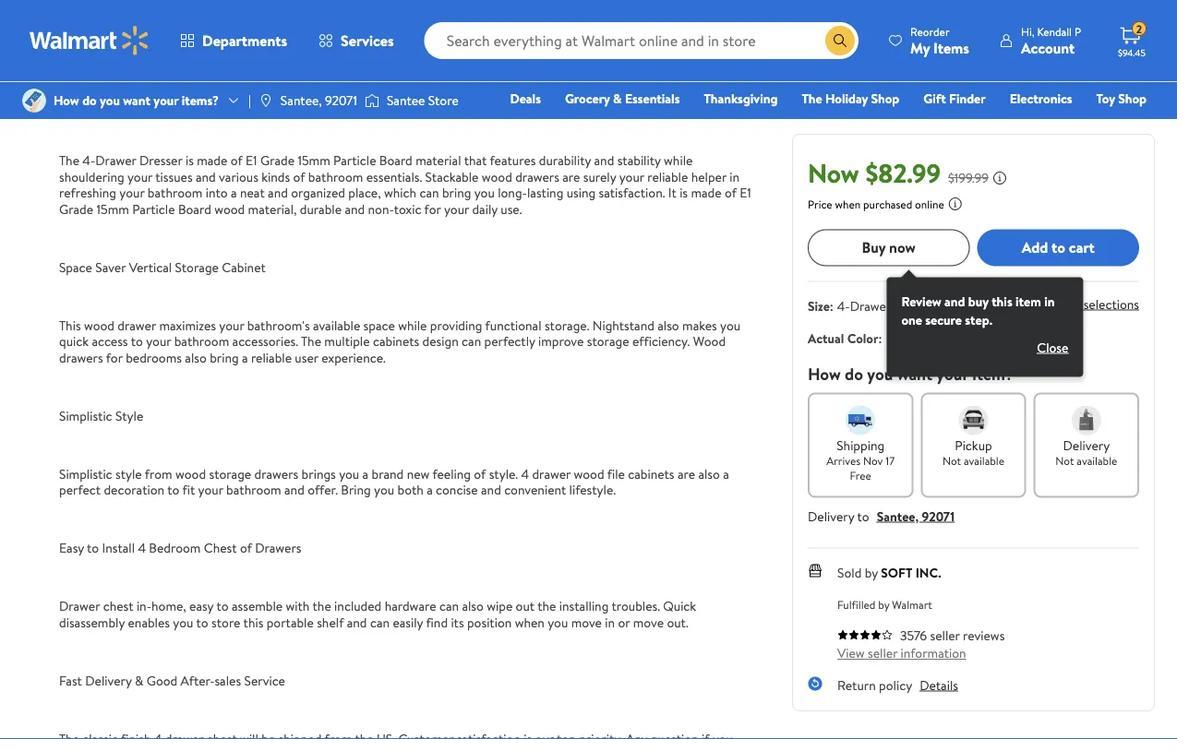 Task type: describe. For each thing, give the bounding box(es) containing it.
your right maximizes
[[219, 316, 244, 334]]

in left the 'fits'
[[126, 3, 136, 21]]

under
[[475, 0, 508, 4]]

the holiday shop
[[802, 90, 900, 108]]

storage inside this wood drawer maximizes your bathroom's available space while providing functional storage. nightstand also makes you quick access to your bathroom accessories. the multiple cabinets design can perfectly improve storage efficiency. wood drawers for bedrooms also bring a reliable user experience.
[[587, 332, 629, 350]]

yoga
[[503, 3, 530, 21]]

closet
[[345, 0, 379, 4]]

how for how do you want your item?
[[808, 362, 841, 385]]

reliable inside this wood drawer maximizes your bathroom's available space while providing functional storage. nightstand also makes you quick access to your bathroom accessories. the multiple cabinets design can perfectly improve storage efficiency. wood drawers for bedrooms also bring a reliable user experience.
[[251, 349, 292, 367]]

review
[[902, 292, 942, 310]]

1 horizontal spatial store
[[428, 91, 459, 109]]

legal information image
[[948, 196, 963, 211]]

assemble
[[232, 597, 283, 615]]

new
[[407, 465, 430, 483]]

storage inside the simplistic style from wood storage drawers brings you a brand new feeling of style. 4 drawer wood file cabinets are also a perfect decoration to fit your bathroom and offer. bring you both a concise and convenient lifestyle.
[[209, 465, 251, 483]]

 image for santee store
[[365, 91, 380, 110]]

simplistic for simplistic style from wood storage drawers brings you a brand new feeling of style. 4 drawer wood file cabinets are also a perfect decoration to fit your bathroom and offer. bring you both a concise and convenient lifestyle.
[[59, 465, 112, 483]]

concise
[[436, 481, 478, 499]]

hardware
[[385, 597, 436, 615]]

a inside the 4-drawer dresser is made of e1 grade 15mm particle board material that features durability and stability while shouldering your tissues and various kinds of bathroom essentials. stackable wood drawers are surely your reliable helper in refreshing your bathroom into a neat and organized place, which can bring you long-lasting using satisfaction. it is made of e1 grade 15mm particle board wood material, durable and non-toxic for your daily use.
[[231, 184, 237, 202]]

item
[[1016, 292, 1042, 310]]

0 vertical spatial keep
[[405, 0, 431, 4]]

drawers;
[[183, 0, 231, 4]]

perfect
[[59, 481, 101, 499]]

how for how do you want your items?
[[54, 91, 79, 109]]

by inside features 4 removable drawers; use in or out of the closet and keep clutter under control by storing all of your clothing and accessories in one convenient place; store and organize workout gear, leggings, yoga pants, sweaters, linens, and more; the vertical design fits easily in many locations throughout the home; use as a nightstand and keep your alarm clock, journal, glasses close at hand.
[[554, 0, 568, 4]]

now
[[890, 237, 916, 258]]

p
[[1075, 24, 1082, 39]]

feeling
[[433, 465, 471, 483]]

1 vertical spatial board
[[178, 200, 211, 218]]

you down color
[[868, 362, 894, 385]]

the left installing
[[538, 597, 556, 615]]

drawer inside the 4-drawer dresser is made of e1 grade 15mm particle board material that features durability and stability while shouldering your tissues and various kinds of bathroom essentials. stackable wood drawers are surely your reliable helper in refreshing your bathroom into a neat and organized place, which can bring you long-lasting using satisfaction. it is made of e1 grade 15mm particle board wood material, durable and non-toxic for your daily use.
[[95, 151, 136, 169]]

thanksgiving
[[704, 90, 778, 108]]

as
[[447, 19, 458, 37]]

sales
[[215, 672, 241, 690]]

0 horizontal spatial 92071
[[325, 91, 357, 109]]

santee store
[[387, 91, 459, 109]]

your down dresser
[[119, 184, 145, 202]]

portable
[[267, 614, 314, 632]]

account
[[1021, 37, 1075, 58]]

bathroom up durable
[[308, 168, 363, 186]]

price
[[808, 196, 833, 212]]

and right more;
[[721, 0, 741, 4]]

and right neat
[[268, 184, 288, 202]]

actual
[[808, 329, 844, 348]]

this inside the "review and buy this item in one secure step."
[[992, 292, 1013, 310]]

deals
[[510, 90, 541, 108]]

are inside the 4-drawer dresser is made of e1 grade 15mm particle board material that features durability and stability while shouldering your tissues and various kinds of bathroom essentials. stackable wood drawers are surely your reliable helper in refreshing your bathroom into a neat and organized place, which can bring you long-lasting using satisfaction. it is made of e1 grade 15mm particle board wood material, durable and non-toxic for your daily use.
[[563, 168, 580, 186]]

bedrooms
[[126, 349, 182, 367]]

soft
[[881, 564, 913, 582]]

your down storing
[[586, 19, 611, 37]]

the up 'throughout'
[[323, 0, 342, 4]]

and right tissues
[[196, 168, 216, 186]]

perfectly
[[485, 332, 535, 350]]

one inside features 4 removable drawers; use in or out of the closet and keep clutter under control by storing all of your clothing and accessories in one convenient place; store and organize workout gear, leggings, yoga pants, sweaters, linens, and more; the vertical design fits easily in many locations throughout the home; use as a nightstand and keep your alarm clock, journal, glasses close at hand.
[[139, 3, 160, 21]]

1 vertical spatial grade
[[59, 200, 93, 218]]

1 horizontal spatial e1
[[740, 184, 752, 202]]

of up neat
[[231, 151, 243, 169]]

0 horizontal spatial :
[[830, 297, 834, 315]]

1 vertical spatial :
[[879, 329, 882, 348]]

learn more about strikethrough prices image
[[993, 170, 1008, 185]]

not for pickup
[[943, 453, 962, 469]]

bring inside this wood drawer maximizes your bathroom's available space while providing functional storage. nightstand also makes you quick access to your bathroom accessories. the multiple cabinets design can perfectly improve storage efficiency. wood drawers for bedrooms also bring a reliable user experience.
[[210, 349, 239, 367]]

now $82.99
[[808, 155, 941, 191]]

my
[[911, 37, 930, 58]]

throughout
[[296, 19, 360, 37]]

0 horizontal spatial 15mm
[[96, 200, 129, 218]]

the down closet
[[363, 19, 382, 37]]

features 4 removable drawers; use in or out of the closet and keep clutter under control by storing all of your clothing and accessories in one convenient place; store and organize workout gear, leggings, yoga pants, sweaters, linens, and more; the vertical design fits easily in many locations throughout the home; use as a nightstand and keep your alarm clock, journal, glasses close at hand.
[[59, 0, 742, 53]]

information
[[901, 644, 967, 662]]

install
[[102, 539, 135, 557]]

delivery for to
[[808, 507, 855, 525]]

your left item?
[[937, 362, 969, 385]]

that
[[464, 151, 487, 169]]

nightstand
[[471, 19, 530, 37]]

1 vertical spatial particle
[[132, 200, 175, 218]]

walmart+
[[1092, 115, 1147, 133]]

brings
[[302, 465, 336, 483]]

can inside the 4-drawer dresser is made of e1 grade 15mm particle board material that features durability and stability while shouldering your tissues and various kinds of bathroom essentials. stackable wood drawers are surely your reliable helper in refreshing your bathroom into a neat and organized place, which can bring you long-lasting using satisfaction. it is made of e1 grade 15mm particle board wood material, durable and non-toxic for your daily use.
[[420, 184, 439, 202]]

1 vertical spatial use
[[423, 19, 444, 37]]

more;
[[686, 3, 719, 21]]

buy
[[969, 292, 989, 310]]

4 inside the simplistic style from wood storage drawers brings you a brand new feeling of style. 4 drawer wood file cabinets are also a perfect decoration to fit your bathroom and offer. bring you both a concise and convenient lifestyle.
[[521, 465, 529, 483]]

add to cart button
[[978, 229, 1140, 266]]

Walmart Site-Wide search field
[[425, 22, 859, 59]]

home link
[[801, 115, 852, 134]]

grocery & essentials
[[565, 90, 680, 108]]

reviews
[[963, 626, 1005, 644]]

0 horizontal spatial santee,
[[281, 91, 322, 109]]

style
[[115, 465, 142, 483]]

seller for view
[[868, 644, 898, 662]]

of up 'throughout'
[[308, 0, 320, 4]]

1 vertical spatial drawer
[[850, 297, 892, 315]]

simplistic style from wood storage drawers brings you a brand new feeling of style. 4 drawer wood file cabinets are also a perfect decoration to fit your bathroom and offer. bring you both a concise and convenient lifestyle.
[[59, 465, 730, 499]]

accessories
[[59, 3, 123, 21]]

cabinet
[[222, 258, 266, 276]]

0 horizontal spatial &
[[135, 672, 143, 690]]

vertical
[[129, 258, 172, 276]]

not for delivery
[[1056, 453, 1075, 469]]

while inside this wood drawer maximizes your bathroom's available space while providing functional storage. nightstand also makes you quick access to your bathroom accessories. the multiple cabinets design can perfectly improve storage efficiency. wood drawers for bedrooms also bring a reliable user experience.
[[398, 316, 427, 334]]

your inside the simplistic style from wood storage drawers brings you a brand new feeling of style. 4 drawer wood file cabinets are also a perfect decoration to fit your bathroom and offer. bring you both a concise and convenient lifestyle.
[[198, 481, 223, 499]]

arrives
[[827, 453, 861, 469]]

shop inside the holiday shop link
[[871, 90, 900, 108]]

edit selections
[[1059, 295, 1140, 313]]

intent image for delivery image
[[1072, 406, 1102, 435]]

and left the organize
[[297, 3, 318, 21]]

you left both in the left of the page
[[374, 481, 395, 499]]

drawers inside the 4-drawer dresser is made of e1 grade 15mm particle board material that features durability and stability while shouldering your tissues and various kinds of bathroom essentials. stackable wood drawers are surely your reliable helper in refreshing your bathroom into a neat and organized place, which can bring you long-lasting using satisfaction. it is made of e1 grade 15mm particle board wood material, durable and non-toxic for your daily use.
[[516, 168, 560, 186]]

0 vertical spatial grade
[[260, 151, 295, 169]]

registry link
[[926, 115, 990, 134]]

you left the sleek
[[100, 91, 120, 109]]

hi, kendall p account
[[1021, 24, 1082, 58]]

wipe
[[487, 597, 513, 615]]

0 horizontal spatial delivery
[[85, 672, 132, 690]]

available for pickup
[[964, 453, 1005, 469]]

0 vertical spatial when
[[835, 196, 861, 212]]

style
[[115, 407, 143, 425]]

easy
[[189, 597, 214, 615]]

you right enables on the bottom
[[173, 614, 193, 632]]

and right concise
[[481, 481, 501, 499]]

want for items?
[[123, 91, 151, 109]]

 image for how do you want your items?
[[22, 89, 46, 113]]

1 horizontal spatial santee,
[[877, 507, 919, 525]]

stackable
[[425, 168, 479, 186]]

items
[[934, 37, 970, 58]]

chest
[[204, 539, 237, 557]]

0 vertical spatial e1
[[246, 151, 257, 169]]

in left many at the top
[[197, 19, 207, 37]]

1 horizontal spatial keep
[[556, 19, 583, 37]]

 image for santee, 92071
[[258, 93, 273, 108]]

santee
[[387, 91, 425, 109]]

and left the sleek
[[99, 93, 119, 111]]

nightstand
[[593, 316, 655, 334]]

quick
[[59, 332, 89, 350]]

simplistic for simplistic style
[[59, 407, 112, 425]]

can inside this wood drawer maximizes your bathroom's available space while providing functional storage. nightstand also makes you quick access to your bathroom accessories. the multiple cabinets design can perfectly improve storage efficiency. wood drawers for bedrooms also bring a reliable user experience.
[[462, 332, 481, 350]]

of right kinds
[[293, 168, 305, 186]]

3576 seller reviews
[[901, 626, 1005, 644]]

fashion
[[868, 115, 910, 133]]

accessories.
[[232, 332, 298, 350]]

and left offer. on the left bottom of the page
[[284, 481, 305, 499]]

your right the sleek
[[154, 91, 179, 109]]

when inside drawer chest in-home, easy to assemble with the included hardware can also wipe out the installing troubles. quick disassembly enables you to store this portable shelf and can easily find its position when you move in or move out.
[[515, 614, 545, 632]]

1 vertical spatial is
[[680, 184, 688, 202]]

or inside features 4 removable drawers; use in or out of the closet and keep clutter under control by storing all of your clothing and accessories in one convenient place; store and organize workout gear, leggings, yoga pants, sweaters, linens, and more; the vertical design fits easily in many locations throughout the home; use as a nightstand and keep your alarm clock, journal, glasses close at hand.
[[271, 0, 283, 4]]

pants,
[[533, 3, 566, 21]]

intent image for shipping image
[[846, 406, 876, 435]]

saver
[[95, 258, 126, 276]]

close button
[[1023, 333, 1084, 362]]

0 horizontal spatial is
[[186, 151, 194, 169]]

also inside drawer chest in-home, easy to assemble with the included hardware can also wipe out the installing troubles. quick disassembly enables you to store this portable shelf and can easily find its position when you move in or move out.
[[462, 597, 484, 615]]

your right surely
[[619, 168, 645, 186]]

1 horizontal spatial 4-
[[838, 297, 850, 315]]

inc.
[[916, 564, 942, 582]]

drawer inside this wood drawer maximizes your bathroom's available space while providing functional storage. nightstand also makes you quick access to your bathroom accessories. the multiple cabinets design can perfectly improve storage efficiency. wood drawers for bedrooms also bring a reliable user experience.
[[118, 316, 156, 334]]

fit
[[182, 481, 195, 499]]

user
[[295, 349, 319, 367]]

your up clock,
[[644, 0, 669, 4]]

you right brings
[[339, 465, 359, 483]]

3.8862 stars out of 5, based on 3576 seller reviews element
[[838, 629, 893, 640]]

lasting
[[527, 184, 564, 202]]

and left stability
[[594, 151, 615, 169]]

makes
[[683, 316, 717, 334]]

your right access
[[146, 332, 171, 350]]

0 vertical spatial made
[[197, 151, 228, 169]]

out inside drawer chest in-home, easy to assemble with the included hardware can also wipe out the installing troubles. quick disassembly enables you to store this portable shelf and can easily find its position when you move in or move out.
[[516, 597, 535, 615]]

many
[[210, 19, 240, 37]]

0 vertical spatial &
[[613, 90, 622, 108]]

2 move from the left
[[633, 614, 664, 632]]

add to cart
[[1022, 237, 1095, 258]]

workout
[[371, 3, 417, 21]]

sold by soft inc.
[[838, 564, 942, 582]]

and down control
[[533, 19, 553, 37]]

and left non- in the left of the page
[[345, 200, 365, 218]]

grocery & essentials link
[[557, 89, 688, 109]]

design inside this wood drawer maximizes your bathroom's available space while providing functional storage. nightstand also makes you quick access to your bathroom accessories. the multiple cabinets design can perfectly improve storage efficiency. wood drawers for bedrooms also bring a reliable user experience.
[[423, 332, 459, 350]]

services
[[341, 30, 394, 51]]

walmart+ link
[[1084, 115, 1155, 134]]

delivery not available
[[1056, 436, 1118, 469]]

access
[[92, 332, 128, 350]]

design inside features 4 removable drawers; use in or out of the closet and keep clutter under control by storing all of your clothing and accessories in one convenient place; store and organize workout gear, leggings, yoga pants, sweaters, linens, and more; the vertical design fits easily in many locations throughout the home; use as a nightstand and keep your alarm clock, journal, glasses close at hand.
[[104, 19, 140, 37]]

the up home "link"
[[802, 90, 823, 108]]

convenient inside the simplistic style from wood storage drawers brings you a brand new feeling of style. 4 drawer wood file cabinets are also a perfect decoration to fit your bathroom and offer. bring you both a concise and convenient lifestyle.
[[504, 481, 566, 499]]

improve
[[539, 332, 584, 350]]

durable
[[300, 200, 342, 218]]

item?
[[973, 362, 1014, 385]]

can right hardware
[[440, 597, 459, 615]]

price when purchased online
[[808, 196, 945, 212]]



Task type: locate. For each thing, give the bounding box(es) containing it.
drawers inside this wood drawer maximizes your bathroom's available space while providing functional storage. nightstand also makes you quick access to your bathroom accessories. the multiple cabinets design can perfectly improve storage efficiency. wood drawers for bedrooms also bring a reliable user experience.
[[59, 349, 103, 367]]

close
[[101, 35, 130, 53]]

$94.45
[[1118, 46, 1146, 59]]

in inside drawer chest in-home, easy to assemble with the included hardware can also wipe out the installing troubles. quick disassembly enables you to store this portable shelf and can easily find its position when you move in or move out.
[[605, 614, 615, 632]]

do for how do you want your items?
[[82, 91, 97, 109]]

essentials.
[[366, 168, 422, 186]]

hand.
[[147, 35, 177, 53]]

are right file
[[678, 465, 696, 483]]

1 vertical spatial convenient
[[504, 481, 566, 499]]

1 not from the left
[[943, 453, 962, 469]]

toy shop link
[[1089, 89, 1155, 109]]

store right place;
[[264, 3, 294, 21]]

bedroom
[[149, 539, 201, 557]]

storing
[[571, 0, 610, 4]]

1 vertical spatial reliable
[[251, 349, 292, 367]]

1 vertical spatial want
[[898, 362, 933, 385]]

non-
[[368, 200, 394, 218]]

2 vertical spatial drawers
[[255, 465, 299, 483]]

clutter
[[435, 0, 472, 4]]

also inside the simplistic style from wood storage drawers brings you a brand new feeling of style. 4 drawer wood file cabinets are also a perfect decoration to fit your bathroom and offer. bring you both a concise and convenient lifestyle.
[[699, 465, 720, 483]]

space
[[59, 258, 92, 276]]

1 horizontal spatial how
[[808, 362, 841, 385]]

0 vertical spatial want
[[123, 91, 151, 109]]

by right fulfilled
[[879, 597, 890, 613]]

bathroom inside the simplistic style from wood storage drawers brings you a brand new feeling of style. 4 drawer wood file cabinets are also a perfect decoration to fit your bathroom and offer. bring you both a concise and convenient lifestyle.
[[226, 481, 281, 499]]

troubles.
[[612, 597, 660, 615]]

shouldering
[[59, 168, 124, 186]]

toy shop home
[[810, 90, 1147, 133]]

1 horizontal spatial 92071
[[922, 507, 955, 525]]

1 horizontal spatial is
[[680, 184, 688, 202]]

move left out. at the bottom
[[633, 614, 664, 632]]

and up the 'home;'
[[382, 0, 402, 4]]

0 vertical spatial reliable
[[648, 168, 688, 186]]

design right space
[[423, 332, 459, 350]]

0 horizontal spatial when
[[515, 614, 545, 632]]

both
[[398, 481, 424, 499]]

gift finder
[[924, 90, 986, 108]]

1 horizontal spatial design
[[423, 332, 459, 350]]

offer.
[[308, 481, 338, 499]]

1 shop from the left
[[871, 90, 900, 108]]

1 horizontal spatial easily
[[393, 614, 423, 632]]

do
[[82, 91, 97, 109], [845, 362, 864, 385]]

intent image for pickup image
[[959, 406, 989, 435]]

into
[[206, 184, 228, 202]]

storage
[[175, 258, 219, 276]]

0 vertical spatial while
[[664, 151, 693, 169]]

0 horizontal spatial e1
[[246, 151, 257, 169]]

wood inside this wood drawer maximizes your bathroom's available space while providing functional storage. nightstand also makes you quick access to your bathroom accessories. the multiple cabinets design can perfectly improve storage efficiency. wood drawers for bedrooms also bring a reliable user experience.
[[84, 316, 115, 334]]

brand
[[372, 465, 404, 483]]

you inside this wood drawer maximizes your bathroom's available space while providing functional storage. nightstand also makes you quick access to your bathroom accessories. the multiple cabinets design can perfectly improve storage efficiency. wood drawers for bedrooms also bring a reliable user experience.
[[720, 316, 741, 334]]

style.
[[489, 465, 518, 483]]

delivery down 'free'
[[808, 507, 855, 525]]

delivery inside 'delivery not available'
[[1064, 436, 1110, 454]]

store right santee
[[428, 91, 459, 109]]

easily inside features 4 removable drawers; use in or out of the closet and keep clutter under control by storing all of your clothing and accessories in one convenient place; store and organize workout gear, leggings, yoga pants, sweaters, linens, and more; the vertical design fits easily in many locations throughout the home; use as a nightstand and keep your alarm clock, journal, glasses close at hand.
[[164, 19, 194, 37]]

board up which
[[379, 151, 413, 169]]

walmart image
[[30, 26, 150, 55]]

and inside drawer chest in-home, easy to assemble with the included hardware can also wipe out the installing troubles. quick disassembly enables you to store this portable shelf and can easily find its position when you move in or move out.
[[347, 614, 367, 632]]

particle up place,
[[334, 151, 376, 169]]

do for how do you want your item?
[[845, 362, 864, 385]]

reliable left helper
[[648, 168, 688, 186]]

this right store in the bottom left of the page
[[243, 614, 264, 632]]

is
[[186, 151, 194, 169], [680, 184, 688, 202]]

1 horizontal spatial seller
[[931, 626, 960, 644]]

by for sold
[[865, 564, 878, 582]]

for inside the 4-drawer dresser is made of e1 grade 15mm particle board material that features durability and stability while shouldering your tissues and various kinds of bathroom essentials. stackable wood drawers are surely your reliable helper in refreshing your bathroom into a neat and organized place, which can bring you long-lasting using satisfaction. it is made of e1 grade 15mm particle board wood material, durable and non-toxic for your daily use.
[[425, 200, 441, 218]]

1 horizontal spatial grade
[[260, 151, 295, 169]]

for inside this wood drawer maximizes your bathroom's available space while providing functional storage. nightstand also makes you quick access to your bathroom accessories. the multiple cabinets design can perfectly improve storage efficiency. wood drawers for bedrooms also bring a reliable user experience.
[[106, 349, 123, 367]]

1 vertical spatial drawers
[[59, 349, 103, 367]]

1 vertical spatial made
[[691, 184, 722, 202]]

1 horizontal spatial when
[[835, 196, 861, 212]]

0 vertical spatial delivery
[[1064, 436, 1110, 454]]

1 vertical spatial drawer
[[532, 465, 571, 483]]

removable
[[122, 0, 180, 4]]

features
[[490, 151, 536, 169]]

move left troubles.
[[571, 614, 602, 632]]

0 vertical spatial board
[[379, 151, 413, 169]]

0 vertical spatial use
[[234, 0, 255, 4]]

of inside the simplistic style from wood storage drawers brings you a brand new feeling of style. 4 drawer wood file cabinets are also a perfect decoration to fit your bathroom and offer. bring you both a concise and convenient lifestyle.
[[474, 465, 486, 483]]

for right toxic
[[425, 200, 441, 218]]

use left as
[[423, 19, 444, 37]]

bathroom left accessories.
[[174, 332, 229, 350]]

0 horizontal spatial 4
[[111, 0, 118, 4]]

drawers up use.
[[516, 168, 560, 186]]

place;
[[228, 3, 261, 21]]

0 horizontal spatial by
[[554, 0, 568, 4]]

0 horizontal spatial drawer
[[118, 316, 156, 334]]

available down intent image for pickup
[[964, 453, 1005, 469]]

fast
[[59, 672, 82, 690]]

the 4-drawer dresser is made of e1 grade 15mm particle board material that features durability and stability while shouldering your tissues and various kinds of bathroom essentials. stackable wood drawers are surely your reliable helper in refreshing your bathroom into a neat and organized place, which can bring you long-lasting using satisfaction. it is made of e1 grade 15mm particle board wood material, durable and non-toxic for your daily use.
[[59, 151, 752, 218]]

4 right the style.
[[521, 465, 529, 483]]

can right shelf
[[370, 614, 390, 632]]

you right makes
[[720, 316, 741, 334]]

e1 right helper
[[740, 184, 752, 202]]

use up many at the top
[[234, 0, 255, 4]]

1 vertical spatial 4
[[521, 465, 529, 483]]

92071 up inc.
[[922, 507, 955, 525]]

grade down 'shouldering' on the top of page
[[59, 200, 93, 218]]

space saver vertical storage cabinet
[[59, 258, 266, 276]]

design left the 'fits'
[[104, 19, 140, 37]]

and inside the "review and buy this item in one secure step."
[[945, 292, 966, 310]]

to left fit
[[167, 481, 180, 499]]

0 horizontal spatial store
[[264, 3, 294, 21]]

can right which
[[420, 184, 439, 202]]

out right wipe
[[516, 597, 535, 615]]

0 horizontal spatial this
[[243, 614, 264, 632]]

reliable
[[648, 168, 688, 186], [251, 349, 292, 367]]

the left multiple
[[301, 332, 321, 350]]

seller for 3576
[[931, 626, 960, 644]]

departments button
[[164, 18, 303, 63]]

convenient right the 'fits'
[[163, 3, 225, 21]]

close
[[1037, 338, 1069, 356]]

are inside the simplistic style from wood storage drawers brings you a brand new feeling of style. 4 drawer wood file cabinets are also a perfect decoration to fit your bathroom and offer. bring you both a concise and convenient lifestyle.
[[678, 465, 696, 483]]

kinds
[[262, 168, 290, 186]]

1 vertical spatial simplistic
[[59, 465, 112, 483]]

want down black
[[898, 362, 933, 385]]

of right chest
[[240, 539, 252, 557]]

0 horizontal spatial want
[[123, 91, 151, 109]]

store
[[212, 614, 241, 632]]

0 vertical spatial 15mm
[[298, 151, 330, 169]]

file
[[607, 465, 625, 483]]

2 vertical spatial delivery
[[85, 672, 132, 690]]

you
[[100, 91, 120, 109], [475, 184, 495, 202], [720, 316, 741, 334], [868, 362, 894, 385], [339, 465, 359, 483], [374, 481, 395, 499], [173, 614, 193, 632], [548, 614, 568, 632]]

1 horizontal spatial one
[[902, 311, 923, 329]]

this inside drawer chest in-home, easy to assemble with the included hardware can also wipe out the installing troubles. quick disassembly enables you to store this portable shelf and can easily find its position when you move in or move out.
[[243, 614, 264, 632]]

debit
[[1036, 115, 1068, 133]]

0 vertical spatial storage
[[587, 332, 629, 350]]

0 vertical spatial one
[[139, 3, 160, 21]]

e1 left kinds
[[246, 151, 257, 169]]

features
[[59, 0, 107, 4]]

to right easy on the bottom left of page
[[87, 539, 99, 557]]

bring
[[442, 184, 471, 202], [210, 349, 239, 367]]

4 inside features 4 removable drawers; use in or out of the closet and keep clutter under control by storing all of your clothing and accessories in one convenient place; store and organize workout gear, leggings, yoga pants, sweaters, linens, and more; the vertical design fits easily in many locations throughout the home; use as a nightstand and keep your alarm clock, journal, glasses close at hand.
[[111, 0, 118, 4]]

of right all
[[629, 0, 641, 4]]

view seller information
[[838, 644, 967, 662]]

is right dresser
[[186, 151, 194, 169]]

shop inside toy shop home
[[1119, 90, 1147, 108]]

view seller information link
[[838, 644, 967, 662]]

or inside drawer chest in-home, easy to assemble with the included hardware can also wipe out the installing troubles. quick disassembly enables you to store this portable shelf and can easily find its position when you move in or move out.
[[618, 614, 630, 632]]

1 vertical spatial easily
[[393, 614, 423, 632]]

0 horizontal spatial shop
[[871, 90, 900, 108]]

0 vertical spatial drawer
[[95, 151, 136, 169]]

or up locations
[[271, 0, 283, 4]]

sold
[[838, 564, 862, 582]]

2 not from the left
[[1056, 453, 1075, 469]]

search icon image
[[833, 33, 848, 48]]

essentials
[[625, 90, 680, 108]]

to inside this wood drawer maximizes your bathroom's available space while providing functional storage. nightstand also makes you quick access to your bathroom accessories. the multiple cabinets design can perfectly improve storage efficiency. wood drawers for bedrooms also bring a reliable user experience.
[[131, 332, 143, 350]]

1 vertical spatial bring
[[210, 349, 239, 367]]

1 vertical spatial out
[[516, 597, 535, 615]]

tissues
[[155, 168, 193, 186]]

this
[[59, 316, 81, 334]]

0 vertical spatial particle
[[334, 151, 376, 169]]

available for delivery
[[1077, 453, 1118, 469]]

1 simplistic from the top
[[59, 407, 112, 425]]

providing
[[430, 316, 483, 334]]

delivery right fast
[[85, 672, 132, 690]]

1 horizontal spatial use
[[423, 19, 444, 37]]

1 horizontal spatial cabinets
[[628, 465, 675, 483]]

reliable inside the 4-drawer dresser is made of e1 grade 15mm particle board material that features durability and stability while shouldering your tissues and various kinds of bathroom essentials. stackable wood drawers are surely your reliable helper in refreshing your bathroom into a neat and organized place, which can bring you long-lasting using satisfaction. it is made of e1 grade 15mm particle board wood material, durable and non-toxic for your daily use.
[[648, 168, 688, 186]]

4 right install
[[138, 539, 146, 557]]

2 shop from the left
[[1119, 90, 1147, 108]]

convenient
[[163, 3, 225, 21], [504, 481, 566, 499]]

1 horizontal spatial this
[[992, 292, 1013, 310]]

1 vertical spatial keep
[[556, 19, 583, 37]]

a inside features 4 removable drawers; use in or out of the closet and keep clutter under control by storing all of your clothing and accessories in one convenient place; store and organize workout gear, leggings, yoga pants, sweaters, linens, and more; the vertical design fits easily in many locations throughout the home; use as a nightstand and keep your alarm clock, journal, glasses close at hand.
[[461, 19, 468, 37]]

fashion link
[[859, 115, 919, 134]]

convenient inside features 4 removable drawers; use in or out of the closet and keep clutter under control by storing all of your clothing and accessories in one convenient place; store and organize workout gear, leggings, yoga pants, sweaters, linens, and more; the vertical design fits easily in many locations throughout the home; use as a nightstand and keep your alarm clock, journal, glasses close at hand.
[[163, 3, 225, 21]]

the
[[323, 0, 342, 4], [363, 19, 382, 37], [313, 597, 331, 615], [538, 597, 556, 615]]

4-
[[83, 151, 95, 169], [838, 297, 850, 315]]

0 horizontal spatial available
[[313, 316, 360, 334]]

disassembly
[[59, 614, 125, 632]]

not
[[943, 453, 962, 469], [1056, 453, 1075, 469]]

1 move from the left
[[571, 614, 602, 632]]

available inside 'delivery not available'
[[1077, 453, 1118, 469]]

edit selections button
[[1059, 295, 1140, 313]]

2 vertical spatial 4
[[138, 539, 146, 557]]

drawer up color
[[850, 297, 892, 315]]

holiday
[[826, 90, 868, 108]]

available inside pickup not available
[[964, 453, 1005, 469]]

delivery for not
[[1064, 436, 1110, 454]]

for
[[425, 200, 441, 218], [106, 349, 123, 367]]

4- inside the 4-drawer dresser is made of e1 grade 15mm particle board material that features durability and stability while shouldering your tissues and various kinds of bathroom essentials. stackable wood drawers are surely your reliable helper in refreshing your bathroom into a neat and organized place, which can bring you long-lasting using satisfaction. it is made of e1 grade 15mm particle board wood material, durable and non-toxic for your daily use.
[[83, 151, 95, 169]]

items?
[[182, 91, 219, 109]]

delivery down intent image for delivery in the right bottom of the page
[[1064, 436, 1110, 454]]

gift
[[924, 90, 946, 108]]

cabinets inside this wood drawer maximizes your bathroom's available space while providing functional storage. nightstand also makes you quick access to your bathroom accessories. the multiple cabinets design can perfectly improve storage efficiency. wood drawers for bedrooms also bring a reliable user experience.
[[373, 332, 420, 350]]

drawer inside drawer chest in-home, easy to assemble with the included hardware can also wipe out the installing troubles. quick disassembly enables you to store this portable shelf and can easily find its position when you move in or move out.
[[59, 597, 100, 615]]

in inside the 4-drawer dresser is made of e1 grade 15mm particle board material that features durability and stability while shouldering your tissues and various kinds of bathroom essentials. stackable wood drawers are surely your reliable helper in refreshing your bathroom into a neat and organized place, which can bring you long-lasting using satisfaction. it is made of e1 grade 15mm particle board wood material, durable and non-toxic for your daily use.
[[730, 168, 740, 186]]

view
[[838, 644, 865, 662]]

1 horizontal spatial bring
[[442, 184, 471, 202]]

1 horizontal spatial made
[[691, 184, 722, 202]]

0 vertical spatial easily
[[164, 19, 194, 37]]

glasses
[[59, 35, 98, 53]]

1 vertical spatial santee,
[[877, 507, 919, 525]]

organized
[[291, 184, 345, 202]]

bring left the daily
[[442, 184, 471, 202]]

keep down storing
[[556, 19, 583, 37]]

wood down various
[[214, 200, 245, 218]]

drawer chest in-home, easy to assemble with the included hardware can also wipe out the installing troubles. quick disassembly enables you to store this portable shelf and can easily find its position when you move in or move out.
[[59, 597, 697, 632]]

to inside the simplistic style from wood storage drawers brings you a brand new feeling of style. 4 drawer wood file cabinets are also a perfect decoration to fit your bathroom and offer. bring you both a concise and convenient lifestyle.
[[167, 481, 180, 499]]

selections
[[1084, 295, 1140, 313]]

1 vertical spatial while
[[398, 316, 427, 334]]

0 horizontal spatial while
[[398, 316, 427, 334]]

color
[[848, 329, 879, 348]]

while inside the 4-drawer dresser is made of e1 grade 15mm particle board material that features durability and stability while shouldering your tissues and various kinds of bathroom essentials. stackable wood drawers are surely your reliable helper in refreshing your bathroom into a neat and organized place, which can bring you long-lasting using satisfaction. it is made of e1 grade 15mm particle board wood material, durable and non-toxic for your daily use.
[[664, 151, 693, 169]]

to right easy
[[217, 597, 229, 615]]

cabinets right file
[[628, 465, 675, 483]]

0 vertical spatial santee,
[[281, 91, 322, 109]]

by for fulfilled
[[879, 597, 890, 613]]

in up locations
[[258, 0, 268, 4]]

when right price
[[835, 196, 861, 212]]

0 horizontal spatial use
[[234, 0, 255, 4]]

you inside the 4-drawer dresser is made of e1 grade 15mm particle board material that features durability and stability while shouldering your tissues and various kinds of bathroom essentials. stackable wood drawers are surely your reliable helper in refreshing your bathroom into a neat and organized place, which can bring you long-lasting using satisfaction. it is made of e1 grade 15mm particle board wood material, durable and non-toxic for your daily use.
[[475, 184, 495, 202]]

wood right the 'from'
[[175, 465, 206, 483]]

1 horizontal spatial :
[[879, 329, 882, 348]]

fulfilled
[[838, 597, 876, 613]]

the inside this wood drawer maximizes your bathroom's available space while providing functional storage. nightstand also makes you quick access to your bathroom accessories. the multiple cabinets design can perfectly improve storage efficiency. wood drawers for bedrooms also bring a reliable user experience.
[[301, 332, 321, 350]]

the up refreshing
[[59, 151, 79, 169]]

0 vertical spatial simplistic
[[59, 407, 112, 425]]

0 vertical spatial do
[[82, 91, 97, 109]]

to down 'free'
[[858, 507, 870, 525]]

drawers inside the simplistic style from wood storage drawers brings you a brand new feeling of style. 4 drawer wood file cabinets are also a perfect decoration to fit your bathroom and offer. bring you both a concise and convenient lifestyle.
[[255, 465, 299, 483]]

3576
[[901, 626, 927, 644]]

0 vertical spatial how
[[54, 91, 79, 109]]

2 vertical spatial drawer
[[59, 597, 100, 615]]

1 vertical spatial are
[[678, 465, 696, 483]]

drawers down this
[[59, 349, 103, 367]]

santee, right |
[[281, 91, 322, 109]]

bathroom inside this wood drawer maximizes your bathroom's available space while providing functional storage. nightstand also makes you quick access to your bathroom accessories. the multiple cabinets design can perfectly improve storage efficiency. wood drawers for bedrooms also bring a reliable user experience.
[[174, 332, 229, 350]]

material,
[[248, 200, 297, 218]]

your left the daily
[[444, 200, 469, 218]]

not inside pickup not available
[[943, 453, 962, 469]]

available inside this wood drawer maximizes your bathroom's available space while providing functional storage. nightstand also makes you quick access to your bathroom accessories. the multiple cabinets design can perfectly improve storage efficiency. wood drawers for bedrooms also bring a reliable user experience.
[[313, 316, 360, 334]]

edit
[[1059, 295, 1081, 313]]

0 vertical spatial 4-
[[83, 151, 95, 169]]

0 horizontal spatial not
[[943, 453, 962, 469]]

to left store in the bottom left of the page
[[196, 614, 208, 632]]

bathroom down dresser
[[148, 184, 203, 202]]

simplistic inside the simplistic style from wood storage drawers brings you a brand new feeling of style. 4 drawer wood file cabinets are also a perfect decoration to fit your bathroom and offer. bring you both a concise and convenient lifestyle.
[[59, 465, 112, 483]]

1 vertical spatial for
[[106, 349, 123, 367]]

journal,
[[684, 19, 725, 37]]

& left good
[[135, 672, 143, 690]]

1 vertical spatial &
[[135, 672, 143, 690]]

easily inside drawer chest in-home, easy to assemble with the included hardware can also wipe out the installing troubles. quick disassembly enables you to store this portable shelf and can easily find its position when you move in or move out.
[[393, 614, 423, 632]]

1 horizontal spatial not
[[1056, 453, 1075, 469]]

1 horizontal spatial move
[[633, 614, 664, 632]]

or
[[271, 0, 283, 4], [618, 614, 630, 632]]

is right it in the top of the page
[[680, 184, 688, 202]]

one inside the "review and buy this item in one secure step."
[[902, 311, 923, 329]]

1 horizontal spatial storage
[[587, 332, 629, 350]]

seller right 3576
[[931, 626, 960, 644]]

in left the edit at right
[[1045, 292, 1055, 310]]

size : 4-drawer
[[808, 297, 892, 315]]

0 horizontal spatial cabinets
[[373, 332, 420, 350]]

one
[[1006, 115, 1033, 133]]

the inside the 4-drawer dresser is made of e1 grade 15mm particle board material that features durability and stability while shouldering your tissues and various kinds of bathroom essentials. stackable wood drawers are surely your reliable helper in refreshing your bathroom into a neat and organized place, which can bring you long-lasting using satisfaction. it is made of e1 grade 15mm particle board wood material, durable and non-toxic for your daily use.
[[59, 151, 79, 169]]

particle down tissues
[[132, 200, 175, 218]]

drawer inside the simplistic style from wood storage drawers brings you a brand new feeling of style. 4 drawer wood file cabinets are also a perfect decoration to fit your bathroom and offer. bring you both a concise and convenient lifestyle.
[[532, 465, 571, 483]]

refreshing
[[59, 184, 116, 202]]

gift finder link
[[916, 89, 994, 109]]

bring down maximizes
[[210, 349, 239, 367]]

0 vertical spatial design
[[104, 19, 140, 37]]

santee,
[[281, 91, 322, 109], [877, 507, 919, 525]]

santee, down 17
[[877, 507, 919, 525]]

 image
[[22, 89, 46, 113], [365, 91, 380, 110], [258, 93, 273, 108]]

move
[[571, 614, 602, 632], [633, 614, 664, 632]]

0 vertical spatial are
[[563, 168, 580, 186]]

wood up the daily
[[482, 168, 512, 186]]

your left tissues
[[127, 168, 153, 186]]

available up experience.
[[313, 316, 360, 334]]

shop
[[871, 90, 900, 108], [1119, 90, 1147, 108]]

enables
[[128, 614, 170, 632]]

to inside button
[[1052, 237, 1066, 258]]

0 vertical spatial out
[[286, 0, 305, 4]]

and left more;
[[663, 3, 683, 21]]

reliable down bathroom's
[[251, 349, 292, 367]]

not down intent image for pickup
[[943, 453, 962, 469]]

store inside features 4 removable drawers; use in or out of the closet and keep clutter under control by storing all of your clothing and accessories in one convenient place; store and organize workout gear, leggings, yoga pants, sweaters, linens, and more; the vertical design fits easily in many locations throughout the home; use as a nightstand and keep your alarm clock, journal, glasses close at hand.
[[264, 3, 294, 21]]

its
[[451, 614, 464, 632]]

1 vertical spatial design
[[423, 332, 459, 350]]

0 vertical spatial drawer
[[118, 316, 156, 334]]

want for item?
[[898, 362, 933, 385]]

cabinets
[[373, 332, 420, 350], [628, 465, 675, 483]]

0 horizontal spatial drawers
[[59, 349, 103, 367]]

0 vertical spatial cabinets
[[373, 332, 420, 350]]

1 vertical spatial storage
[[209, 465, 251, 483]]

policy
[[879, 676, 913, 694]]

1 vertical spatial do
[[845, 362, 864, 385]]

material
[[416, 151, 461, 169]]

:
[[830, 297, 834, 315], [879, 329, 882, 348]]

1 vertical spatial 15mm
[[96, 200, 129, 218]]

1 horizontal spatial board
[[379, 151, 413, 169]]

not inside 'delivery not available'
[[1056, 453, 1075, 469]]

storage right improve on the top left of the page
[[587, 332, 629, 350]]

0 horizontal spatial keep
[[405, 0, 431, 4]]

of left the style.
[[474, 465, 486, 483]]

2 simplistic from the top
[[59, 465, 112, 483]]

chest
[[103, 597, 134, 615]]

the inside features 4 removable drawers; use in or out of the closet and keep clutter under control by storing all of your clothing and accessories in one convenient place; store and organize workout gear, leggings, yoga pants, sweaters, linens, and more; the vertical design fits easily in many locations throughout the home; use as a nightstand and keep your alarm clock, journal, glasses close at hand.
[[722, 3, 742, 21]]

out inside features 4 removable drawers; use in or out of the closet and keep clutter under control by storing all of your clothing and accessories in one convenient place; store and organize workout gear, leggings, yoga pants, sweaters, linens, and more; the vertical design fits easily in many locations throughout the home; use as a nightstand and keep your alarm clock, journal, glasses close at hand.
[[286, 0, 305, 4]]

bring inside the 4-drawer dresser is made of e1 grade 15mm particle board material that features durability and stability while shouldering your tissues and various kinds of bathroom essentials. stackable wood drawers are surely your reliable helper in refreshing your bathroom into a neat and organized place, which can bring you long-lasting using satisfaction. it is made of e1 grade 15mm particle board wood material, durable and non-toxic for your daily use.
[[442, 184, 471, 202]]

you right wipe
[[548, 614, 568, 632]]

: down size : 4-drawer
[[879, 329, 882, 348]]

0 horizontal spatial reliable
[[251, 349, 292, 367]]

0 horizontal spatial do
[[82, 91, 97, 109]]

wood left file
[[574, 465, 605, 483]]

keep up the 'home;'
[[405, 0, 431, 4]]

1 vertical spatial 92071
[[922, 507, 955, 525]]

of right it in the top of the page
[[725, 184, 737, 202]]

1 horizontal spatial drawer
[[532, 465, 571, 483]]

decoration
[[104, 481, 164, 499]]

particle
[[334, 151, 376, 169], [132, 200, 175, 218]]

available down intent image for delivery in the right bottom of the page
[[1077, 453, 1118, 469]]

not down intent image for delivery in the right bottom of the page
[[1056, 453, 1075, 469]]

1 horizontal spatial 15mm
[[298, 151, 330, 169]]

drawers left brings
[[255, 465, 299, 483]]

a inside this wood drawer maximizes your bathroom's available space while providing functional storage. nightstand also makes you quick access to your bathroom accessories. the multiple cabinets design can perfectly improve storage efficiency. wood drawers for bedrooms also bring a reliable user experience.
[[242, 349, 248, 367]]

out up locations
[[286, 0, 305, 4]]

1 horizontal spatial particle
[[334, 151, 376, 169]]

Search search field
[[425, 22, 859, 59]]

in inside the "review and buy this item in one secure step."
[[1045, 292, 1055, 310]]

cabinets inside the simplistic style from wood storage drawers brings you a brand new feeling of style. 4 drawer wood file cabinets are also a perfect decoration to fit your bathroom and offer. bring you both a concise and convenient lifestyle.
[[628, 465, 675, 483]]

the right with
[[313, 597, 331, 615]]

clock,
[[648, 19, 681, 37]]

15mm up organized
[[298, 151, 330, 169]]



Task type: vqa. For each thing, say whether or not it's contained in the screenshot.
Delivery Not available
yes



